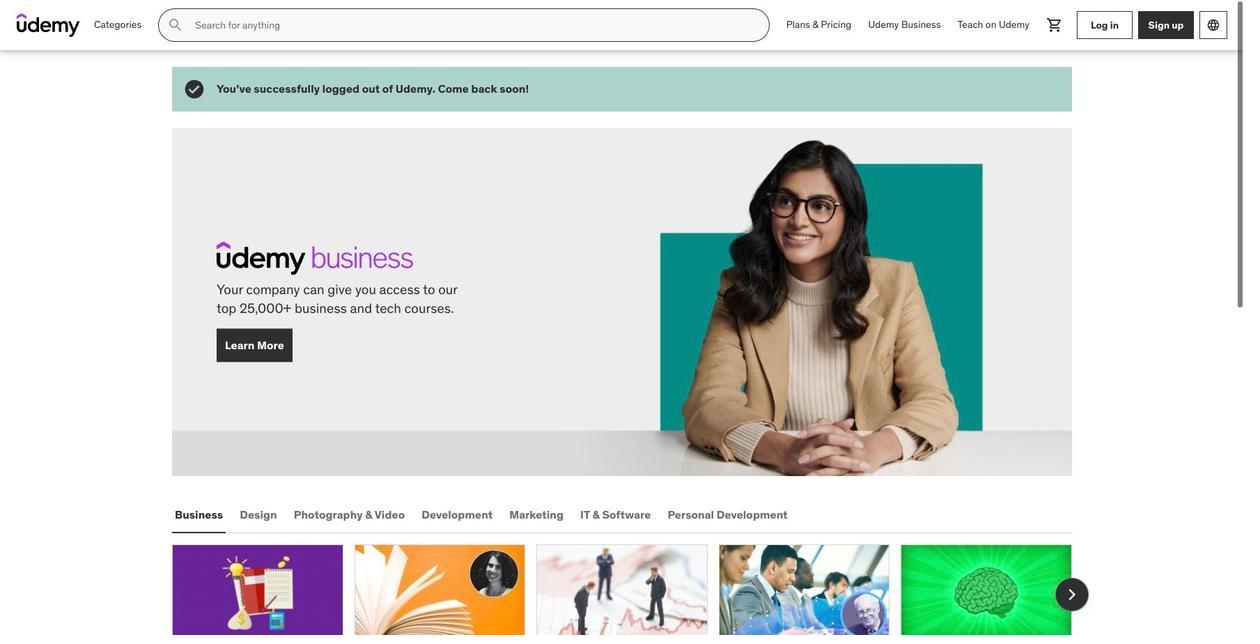 Task type: locate. For each thing, give the bounding box(es) containing it.
carousel element
[[172, 544, 1090, 635]]

submit search image
[[168, 17, 184, 33]]

choose a language image
[[1207, 18, 1221, 32]]

udemy image
[[17, 13, 80, 37]]

Search for anything text field
[[193, 13, 753, 37]]

shopping cart with 0 items image
[[1047, 17, 1064, 33]]



Task type: describe. For each thing, give the bounding box(es) containing it.
udemy business image
[[217, 242, 413, 275]]

next image
[[1062, 583, 1084, 605]]



Task type: vqa. For each thing, say whether or not it's contained in the screenshot.
for at left bottom
no



